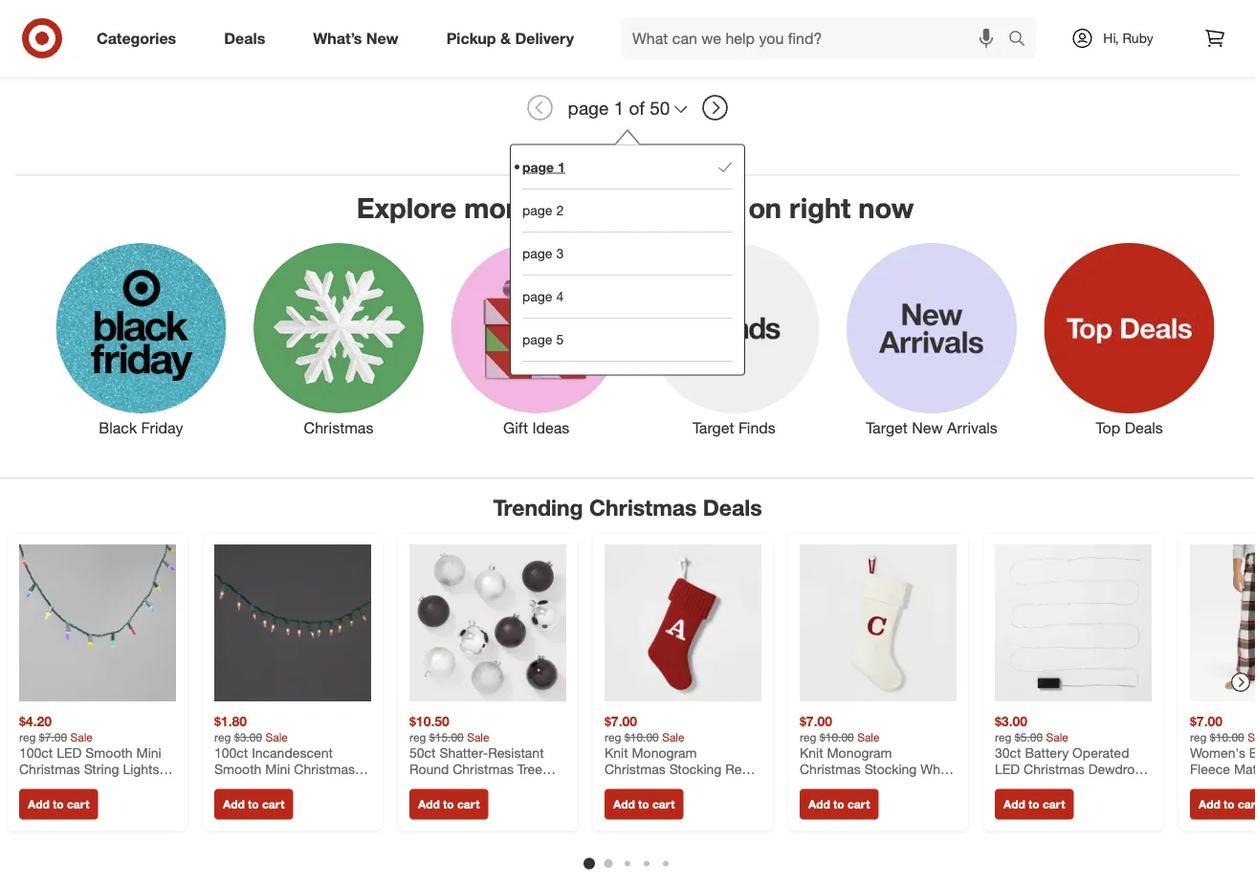 Task type: locate. For each thing, give the bounding box(es) containing it.
new right "what's"
[[366, 29, 399, 47]]

$10.00 inside $7.00 reg $10.00 sale knit monogram christmas stocking red - wondershop™
[[625, 730, 659, 744]]

page left 3
[[522, 245, 553, 262]]

add to cart down $1.80 reg $3.00 sale
[[223, 797, 285, 812]]

3 add from the left
[[418, 797, 440, 812]]

target left arrivals
[[866, 419, 908, 438]]

page 5
[[522, 331, 564, 348]]

add to cart button
[[19, 789, 98, 820], [214, 789, 293, 820], [410, 789, 488, 820], [605, 789, 684, 820], [800, 789, 879, 820], [995, 789, 1074, 820]]

sale inside $1.80 reg $3.00 sale
[[266, 730, 288, 744]]

add to cart
[[28, 797, 89, 812], [223, 797, 285, 812], [418, 797, 480, 812], [613, 797, 675, 812], [809, 797, 870, 812], [1004, 797, 1065, 812]]

to inside button
[[1224, 797, 1235, 812]]

1 wondershop™ from the left
[[605, 778, 688, 795]]

1 add to cart from the left
[[28, 797, 89, 812]]

gift
[[503, 419, 528, 438]]

2 horizontal spatial $10.00
[[1210, 730, 1245, 744]]

sale inside the $10.50 reg $15.00 sale
[[467, 730, 490, 744]]

3 add to cart button from the left
[[410, 789, 488, 820]]

1 vertical spatial 1
[[558, 159, 565, 175]]

2 cart from the left
[[262, 797, 285, 812]]

knit inside $7.00 reg $10.00 sale knit monogram christmas stocking red - wondershop™
[[605, 744, 628, 761]]

1 monogram from the left
[[632, 744, 697, 761]]

1 horizontal spatial $3.00
[[995, 713, 1028, 730]]

$10.00
[[625, 730, 659, 744], [820, 730, 854, 744], [1210, 730, 1245, 744]]

1 vertical spatial deals
[[1125, 419, 1163, 438]]

&
[[500, 29, 511, 47]]

monogram left white
[[827, 744, 892, 761]]

deals right top
[[1125, 419, 1163, 438]]

wondershop™ for knit monogram christmas stocking red - wondershop™
[[605, 778, 688, 795]]

ruby
[[1123, 30, 1154, 46]]

page inside dropdown button
[[568, 97, 609, 119]]

sale for $3.00
[[1046, 730, 1069, 744]]

0 horizontal spatial monogram
[[632, 744, 697, 761]]

100ct led smooth mini christmas string lights with green wire - wondershop™ image
[[19, 545, 176, 702], [19, 545, 176, 702]]

- inside $7.00 reg $10.00 sale knit monogram christmas stocking red - wondershop™
[[754, 761, 759, 778]]

add to cart down $15.00
[[418, 797, 480, 812]]

0 horizontal spatial stocking
[[669, 761, 722, 778]]

monogram inside '$7.00 reg $10.00 sale knit monogram christmas stocking white - wondershop™'
[[827, 744, 892, 761]]

target
[[693, 419, 735, 438], [866, 419, 908, 438]]

5 add to cart button from the left
[[800, 789, 879, 820]]

page 1 of 50
[[568, 97, 670, 119]]

sale inside $7.00 reg $10.00 sale knit monogram christmas stocking red - wondershop™
[[662, 730, 685, 744]]

add to cart down $4.20 reg $7.00 sale
[[28, 797, 89, 812]]

add to cart down $7.00 reg $10.00 sale knit monogram christmas stocking red - wondershop™ on the bottom of the page
[[613, 797, 675, 812]]

$10.50
[[410, 713, 450, 730]]

6 reg from the left
[[995, 730, 1012, 744]]

2 target from the left
[[866, 419, 908, 438]]

add for $1.80
[[223, 797, 245, 812]]

target for target finds
[[693, 419, 735, 438]]

reg inside $7.00 reg $10.00 sa
[[1190, 730, 1207, 744]]

0 horizontal spatial target
[[693, 419, 735, 438]]

6 to from the left
[[1029, 797, 1040, 812]]

car
[[1238, 797, 1255, 812]]

page
[[568, 97, 609, 119], [522, 159, 554, 175], [522, 202, 553, 219], [522, 245, 553, 262], [522, 288, 553, 305], [522, 331, 553, 348], [522, 374, 553, 391]]

reg
[[19, 730, 36, 744], [214, 730, 231, 744], [410, 730, 426, 744], [605, 730, 622, 744], [800, 730, 817, 744], [995, 730, 1012, 744], [1190, 730, 1207, 744]]

5 sale from the left
[[858, 730, 880, 744]]

0 horizontal spatial wondershop™
[[605, 778, 688, 795]]

2 vertical spatial deals
[[703, 494, 762, 521]]

reg inside $4.20 reg $7.00 sale
[[19, 730, 36, 744]]

of
[[629, 97, 645, 119], [540, 192, 566, 225]]

1 to from the left
[[53, 797, 64, 812]]

knit
[[605, 744, 628, 761], [800, 744, 824, 761]]

page 6
[[522, 374, 564, 391]]

what's new
[[313, 29, 399, 47]]

$10.50 reg $15.00 sale
[[410, 713, 490, 744]]

4 sale from the left
[[662, 730, 685, 744]]

explore
[[357, 192, 457, 225]]

christmas
[[304, 419, 374, 438], [590, 494, 697, 521], [605, 761, 666, 778], [800, 761, 861, 778]]

stocking inside '$7.00 reg $10.00 sale knit monogram christmas stocking white - wondershop™'
[[865, 761, 917, 778]]

to down '$7.00 reg $10.00 sale knit monogram christmas stocking white - wondershop™'
[[834, 797, 845, 812]]

add to car
[[1199, 797, 1255, 812]]

knit inside '$7.00 reg $10.00 sale knit monogram christmas stocking white - wondershop™'
[[800, 744, 824, 761]]

cart down $5.00
[[1043, 797, 1065, 812]]

monogram left red at the right of page
[[632, 744, 697, 761]]

$7.00 reg $10.00 sale knit monogram christmas stocking red - wondershop™
[[605, 713, 759, 795]]

sale inside '$7.00 reg $10.00 sale knit monogram christmas stocking white - wondershop™'
[[858, 730, 880, 744]]

wondershop™
[[605, 778, 688, 795], [809, 778, 892, 795]]

add down $4.20 reg $7.00 sale
[[28, 797, 50, 812]]

add down '$7.00 reg $10.00 sale knit monogram christmas stocking white - wondershop™'
[[809, 797, 830, 812]]

knit for knit monogram christmas stocking white - wondershop™
[[800, 744, 824, 761]]

$7.00 inside '$7.00 reg $10.00 sale knit monogram christmas stocking white - wondershop™'
[[800, 713, 833, 730]]

add for $7.00
[[1199, 797, 1221, 812]]

2 monogram from the left
[[827, 744, 892, 761]]

reg inside $1.80 reg $3.00 sale
[[214, 730, 231, 744]]

1 add to cart button from the left
[[19, 789, 98, 820]]

sale inside the $3.00 reg $5.00 sale
[[1046, 730, 1069, 744]]

knit monogram christmas stocking red - wondershop™ image
[[605, 545, 762, 702], [605, 545, 762, 702]]

hi,
[[1104, 30, 1119, 46]]

0 horizontal spatial knit
[[605, 744, 628, 761]]

to down $1.80 reg $3.00 sale
[[248, 797, 259, 812]]

cart down $15.00
[[457, 797, 480, 812]]

1 horizontal spatial wondershop™
[[809, 778, 892, 795]]

reg for $10.50
[[410, 730, 426, 744]]

4 cart from the left
[[653, 797, 675, 812]]

what's
[[313, 29, 362, 47]]

1 horizontal spatial stocking
[[865, 761, 917, 778]]

finds
[[739, 419, 776, 438]]

1 horizontal spatial of
[[629, 97, 645, 119]]

wondershop™ inside '$7.00 reg $10.00 sale knit monogram christmas stocking white - wondershop™'
[[809, 778, 892, 795]]

stocking inside $7.00 reg $10.00 sale knit monogram christmas stocking red - wondershop™
[[669, 761, 722, 778]]

- for knit monogram christmas stocking white - wondershop™
[[800, 778, 805, 795]]

page for page 6
[[522, 374, 553, 391]]

7 add from the left
[[1199, 797, 1221, 812]]

wondershop™ for knit monogram christmas stocking white - wondershop™
[[809, 778, 892, 795]]

women's buffalo check fleece matching family pajama pants - wondershop™ black image
[[1190, 545, 1255, 702], [1190, 545, 1255, 702]]

knit monogram christmas stocking white - wondershop™ image
[[800, 545, 957, 702]]

2 wondershop™ from the left
[[809, 778, 892, 795]]

categories link
[[80, 17, 200, 59]]

cart for $3.00
[[1043, 797, 1065, 812]]

50
[[650, 97, 670, 119]]

reg inside the $10.50 reg $15.00 sale
[[410, 730, 426, 744]]

add inside button
[[1199, 797, 1221, 812]]

check stores button
[[22, 14, 108, 44]]

1 for page 1
[[558, 159, 565, 175]]

target new arrivals
[[866, 419, 998, 438]]

add down $7.00 reg $10.00 sale knit monogram christmas stocking red - wondershop™ on the bottom of the page
[[613, 797, 635, 812]]

stocking
[[669, 761, 722, 778], [865, 761, 917, 778]]

2 sale from the left
[[266, 730, 288, 744]]

cart down $4.20 reg $7.00 sale
[[67, 797, 89, 812]]

search button
[[1000, 17, 1046, 63]]

wondershop™ left white
[[809, 778, 892, 795]]

page 3
[[522, 245, 564, 262]]

$4.20
[[19, 713, 52, 730]]

1 left 50
[[614, 97, 624, 119]]

sale
[[70, 730, 93, 744], [266, 730, 288, 744], [467, 730, 490, 744], [662, 730, 685, 744], [858, 730, 880, 744], [1046, 730, 1069, 744]]

pickup & delivery link
[[430, 17, 598, 59]]

to down $4.20 reg $7.00 sale
[[53, 797, 64, 812]]

add down $15.00
[[418, 797, 440, 812]]

2 stocking from the left
[[865, 761, 917, 778]]

wondershop™ inside $7.00 reg $10.00 sale knit monogram christmas stocking red - wondershop™
[[605, 778, 688, 795]]

deals
[[224, 29, 265, 47], [1125, 419, 1163, 438], [703, 494, 762, 521]]

1 horizontal spatial monogram
[[827, 744, 892, 761]]

friday
[[141, 419, 183, 438]]

page left 5
[[522, 331, 553, 348]]

page for page 3
[[522, 245, 553, 262]]

100ct incandescent smooth mini christmas string lights clear with green wire - wondershop™ image
[[214, 545, 371, 702], [214, 545, 371, 702]]

cart for $4.20
[[67, 797, 89, 812]]

page 6 link
[[522, 361, 733, 404]]

$7.00 inside $7.00 reg $10.00 sale knit monogram christmas stocking red - wondershop™
[[605, 713, 637, 730]]

stocking left white
[[865, 761, 917, 778]]

5 cart from the left
[[848, 797, 870, 812]]

0 horizontal spatial 1
[[558, 159, 565, 175]]

- inside '$7.00 reg $10.00 sale knit monogram christmas stocking white - wondershop™'
[[800, 778, 805, 795]]

page up page 2
[[522, 159, 554, 175]]

of left 50
[[629, 97, 645, 119]]

2 reg from the left
[[214, 730, 231, 744]]

add
[[28, 797, 50, 812], [223, 797, 245, 812], [418, 797, 440, 812], [613, 797, 635, 812], [809, 797, 830, 812], [1004, 797, 1026, 812], [1199, 797, 1221, 812]]

target inside the target new arrivals link
[[866, 419, 908, 438]]

2 $10.00 from the left
[[820, 730, 854, 744]]

add to cart for $4.20
[[28, 797, 89, 812]]

add to cart down $5.00
[[1004, 797, 1065, 812]]

reg inside the $3.00 reg $5.00 sale
[[995, 730, 1012, 744]]

add to cart button for $1.80
[[214, 789, 293, 820]]

3 to from the left
[[443, 797, 454, 812]]

6 add to cart from the left
[[1004, 797, 1065, 812]]

4 add to cart button from the left
[[605, 789, 684, 820]]

0 horizontal spatial $10.00
[[625, 730, 659, 744]]

0 vertical spatial 1
[[614, 97, 624, 119]]

add to car button
[[1190, 789, 1255, 820]]

sale for $4.20
[[70, 730, 93, 744]]

page left the "2"
[[522, 202, 553, 219]]

1 add from the left
[[28, 797, 50, 812]]

more
[[464, 192, 532, 225]]

to down $5.00
[[1029, 797, 1040, 812]]

3 cart from the left
[[457, 797, 480, 812]]

$10.00 inside '$7.00 reg $10.00 sale knit monogram christmas stocking white - wondershop™'
[[820, 730, 854, 744]]

now
[[859, 192, 914, 225]]

1 horizontal spatial -
[[800, 778, 805, 795]]

1 horizontal spatial knit
[[800, 744, 824, 761]]

add left car
[[1199, 797, 1221, 812]]

cart down $1.80 reg $3.00 sale
[[262, 797, 285, 812]]

1 cart from the left
[[67, 797, 89, 812]]

5 add from the left
[[809, 797, 830, 812]]

6 add to cart button from the left
[[995, 789, 1074, 820]]

cart for $10.50
[[457, 797, 480, 812]]

1 sale from the left
[[70, 730, 93, 744]]

page left the "4"
[[522, 288, 553, 305]]

stocking left red at the right of page
[[669, 761, 722, 778]]

4 add to cart from the left
[[613, 797, 675, 812]]

1 horizontal spatial target
[[866, 419, 908, 438]]

add down $5.00
[[1004, 797, 1026, 812]]

$4.20 reg $7.00 sale
[[19, 713, 93, 744]]

6 add from the left
[[1004, 797, 1026, 812]]

search
[[1000, 31, 1046, 49]]

1 inside dropdown button
[[614, 97, 624, 119]]

0 horizontal spatial new
[[366, 29, 399, 47]]

3 reg from the left
[[410, 730, 426, 744]]

2
[[556, 202, 564, 219]]

new
[[366, 29, 399, 47], [912, 419, 943, 438]]

2 knit from the left
[[800, 744, 824, 761]]

hi, ruby
[[1104, 30, 1154, 46]]

page 2 link
[[522, 189, 733, 232]]

add down $1.80 reg $3.00 sale
[[223, 797, 245, 812]]

1
[[614, 97, 624, 119], [558, 159, 565, 175]]

check stores
[[31, 22, 99, 36]]

pickup & delivery
[[447, 29, 574, 47]]

1 vertical spatial new
[[912, 419, 943, 438]]

of inside dropdown button
[[629, 97, 645, 119]]

top deals link
[[1031, 240, 1229, 440]]

cart
[[67, 797, 89, 812], [262, 797, 285, 812], [457, 797, 480, 812], [653, 797, 675, 812], [848, 797, 870, 812], [1043, 797, 1065, 812]]

1 horizontal spatial $10.00
[[820, 730, 854, 744]]

3 $10.00 from the left
[[1210, 730, 1245, 744]]

$1.80
[[214, 713, 247, 730]]

going
[[667, 192, 741, 225]]

deals left "what's"
[[224, 29, 265, 47]]

$3.00
[[995, 713, 1028, 730], [234, 730, 262, 744]]

2 add to cart button from the left
[[214, 789, 293, 820]]

0 horizontal spatial of
[[540, 192, 566, 225]]

3 add to cart from the left
[[418, 797, 480, 812]]

5 reg from the left
[[800, 730, 817, 744]]

50ct shatter-resistant round christmas tree ornament set - wondershop™ image
[[410, 545, 566, 702], [410, 545, 566, 702]]

ideas
[[532, 419, 570, 438]]

monogram inside $7.00 reg $10.00 sale knit monogram christmas stocking red - wondershop™
[[632, 744, 697, 761]]

to left car
[[1224, 797, 1235, 812]]

0 horizontal spatial -
[[754, 761, 759, 778]]

1 up the "2"
[[558, 159, 565, 175]]

of down page 1
[[540, 192, 566, 225]]

target for target new arrivals
[[866, 419, 908, 438]]

deals down target finds
[[703, 494, 762, 521]]

add for $4.20
[[28, 797, 50, 812]]

page up page 1 link
[[568, 97, 609, 119]]

trending christmas deals
[[493, 494, 762, 521]]

target inside target finds link
[[693, 419, 735, 438]]

cart down $7.00 reg $10.00 sale knit monogram christmas stocking red - wondershop™ on the bottom of the page
[[653, 797, 675, 812]]

page 3 link
[[522, 232, 733, 275]]

7 to from the left
[[1224, 797, 1235, 812]]

-
[[754, 761, 759, 778], [800, 778, 805, 795]]

wondershop™ left red at the right of page
[[605, 778, 688, 795]]

2 horizontal spatial deals
[[1125, 419, 1163, 438]]

new left arrivals
[[912, 419, 943, 438]]

6 cart from the left
[[1043, 797, 1065, 812]]

to for $3.00
[[1029, 797, 1040, 812]]

1 $10.00 from the left
[[625, 730, 659, 744]]

page for page 1
[[522, 159, 554, 175]]

add to cart for $3.00
[[1004, 797, 1065, 812]]

1 horizontal spatial new
[[912, 419, 943, 438]]

of for 1
[[629, 97, 645, 119]]

to down $15.00
[[443, 797, 454, 812]]

7 reg from the left
[[1190, 730, 1207, 744]]

reg inside $7.00 reg $10.00 sale knit monogram christmas stocking red - wondershop™
[[605, 730, 622, 744]]

1 stocking from the left
[[669, 761, 722, 778]]

6 sale from the left
[[1046, 730, 1069, 744]]

2 to from the left
[[248, 797, 259, 812]]

add to cart for $10.50
[[418, 797, 480, 812]]

3 sale from the left
[[467, 730, 490, 744]]

2 add to cart from the left
[[223, 797, 285, 812]]

page left 6
[[522, 374, 553, 391]]

target left finds
[[693, 419, 735, 438]]

1 reg from the left
[[19, 730, 36, 744]]

sale for $1.80
[[266, 730, 288, 744]]

2 add from the left
[[223, 797, 245, 812]]

sale inside $4.20 reg $7.00 sale
[[70, 730, 93, 744]]

to for $10.50
[[443, 797, 454, 812]]

$3.00 inside the $3.00 reg $5.00 sale
[[995, 713, 1028, 730]]

monogram for knit monogram christmas stocking red - wondershop™
[[632, 744, 697, 761]]

1 horizontal spatial 1
[[614, 97, 624, 119]]

cart down '$7.00 reg $10.00 sale knit monogram christmas stocking white - wondershop™'
[[848, 797, 870, 812]]

0 horizontal spatial $3.00
[[234, 730, 262, 744]]

knit for knit monogram christmas stocking red - wondershop™
[[605, 744, 628, 761]]

1 vertical spatial of
[[540, 192, 566, 225]]

1 knit from the left
[[605, 744, 628, 761]]

0 horizontal spatial deals
[[224, 29, 265, 47]]

new for target
[[912, 419, 943, 438]]

1 target from the left
[[693, 419, 735, 438]]

$7.00 inside $7.00 reg $10.00 sa
[[1190, 713, 1223, 730]]

0 vertical spatial new
[[366, 29, 399, 47]]

$7.00
[[605, 713, 637, 730], [800, 713, 833, 730], [1190, 713, 1223, 730], [39, 730, 67, 744]]

page 1
[[522, 159, 565, 175]]

deals link
[[208, 17, 289, 59]]

to down $7.00 reg $10.00 sale knit monogram christmas stocking red - wondershop™ on the bottom of the page
[[638, 797, 649, 812]]

0 vertical spatial of
[[629, 97, 645, 119]]

30ct battery operated led christmas dewdrop fairy string lights warm white with silver wire - wondershop™ image
[[995, 545, 1152, 702], [995, 545, 1152, 702]]

4 reg from the left
[[605, 730, 622, 744]]

add to cart down '$7.00 reg $10.00 sale knit monogram christmas stocking white - wondershop™'
[[809, 797, 870, 812]]

page 1 of 50 button
[[559, 87, 696, 129]]



Task type: describe. For each thing, give the bounding box(es) containing it.
1 for page 1 of 50
[[614, 97, 624, 119]]

of for more
[[540, 192, 566, 225]]

new for what's
[[366, 29, 399, 47]]

page 4 link
[[522, 275, 733, 318]]

$10.00 inside $7.00 reg $10.00 sa
[[1210, 730, 1245, 744]]

gift ideas
[[503, 419, 570, 438]]

arrivals
[[947, 419, 998, 438]]

3
[[556, 245, 564, 262]]

$1.80 reg $3.00 sale
[[214, 713, 288, 744]]

add to cart button for $10.50
[[410, 789, 488, 820]]

target finds link
[[635, 240, 833, 440]]

christmas link
[[240, 240, 438, 440]]

target finds
[[693, 419, 776, 438]]

$7.00 reg $10.00 sa
[[1190, 713, 1255, 744]]

sa
[[1248, 730, 1255, 744]]

to for $1.80
[[248, 797, 259, 812]]

page 5 link
[[522, 318, 733, 361]]

top
[[1096, 419, 1121, 438]]

christmas inside '$7.00 reg $10.00 sale knit monogram christmas stocking white - wondershop™'
[[800, 761, 861, 778]]

$7.00 reg $10.00 sale knit monogram christmas stocking white - wondershop™
[[800, 713, 955, 795]]

christmas inside $7.00 reg $10.00 sale knit monogram christmas stocking red - wondershop™
[[605, 761, 666, 778]]

check
[[31, 22, 64, 36]]

5 add to cart from the left
[[809, 797, 870, 812]]

5 to from the left
[[834, 797, 845, 812]]

stores
[[67, 22, 99, 36]]

reg for $4.20
[[19, 730, 36, 744]]

4 to from the left
[[638, 797, 649, 812]]

to for $7.00
[[1224, 797, 1235, 812]]

add for $10.50
[[418, 797, 440, 812]]

red
[[726, 761, 750, 778]]

$3.00 inside $1.80 reg $3.00 sale
[[234, 730, 262, 744]]

6
[[556, 374, 564, 391]]

right
[[790, 192, 851, 225]]

0 vertical spatial deals
[[224, 29, 265, 47]]

black
[[99, 419, 137, 438]]

add for $3.00
[[1004, 797, 1026, 812]]

stocking for red
[[669, 761, 722, 778]]

delivery
[[515, 29, 574, 47]]

reg for $7.00
[[1190, 730, 1207, 744]]

christmas inside the christmas link
[[304, 419, 374, 438]]

$7.00 for $7.00 reg $10.00 sa
[[1190, 713, 1223, 730]]

$10.00 for knit monogram christmas stocking red - wondershop™
[[625, 730, 659, 744]]

to for $4.20
[[53, 797, 64, 812]]

page 4
[[522, 288, 564, 305]]

$7.00 for $7.00 reg $10.00 sale knit monogram christmas stocking white - wondershop™
[[800, 713, 833, 730]]

4 add from the left
[[613, 797, 635, 812]]

5
[[556, 331, 564, 348]]

what's new link
[[297, 17, 423, 59]]

4
[[556, 288, 564, 305]]

what's
[[574, 192, 659, 225]]

monogram for knit monogram christmas stocking white - wondershop™
[[827, 744, 892, 761]]

add to cart for $1.80
[[223, 797, 285, 812]]

$10.00 for knit monogram christmas stocking white - wondershop™
[[820, 730, 854, 744]]

reg for $3.00
[[995, 730, 1012, 744]]

$7.00 for $7.00 reg $10.00 sale knit monogram christmas stocking red - wondershop™
[[605, 713, 637, 730]]

reg for $1.80
[[214, 730, 231, 744]]

target new arrivals link
[[833, 240, 1031, 440]]

page for page 5
[[522, 331, 553, 348]]

What can we help you find? suggestions appear below search field
[[621, 17, 1013, 59]]

page for page 1 of 50
[[568, 97, 609, 119]]

$5.00
[[1015, 730, 1043, 744]]

add to cart button for $4.20
[[19, 789, 98, 820]]

trending
[[493, 494, 583, 521]]

white
[[921, 761, 955, 778]]

pickup
[[447, 29, 496, 47]]

page for page 2
[[522, 202, 553, 219]]

$3.00 reg $5.00 sale
[[995, 713, 1069, 744]]

top deals
[[1096, 419, 1163, 438]]

page 1 link
[[522, 146, 733, 189]]

stocking for white
[[865, 761, 917, 778]]

sale for $10.50
[[467, 730, 490, 744]]

add to cart button for $3.00
[[995, 789, 1074, 820]]

cart for $1.80
[[262, 797, 285, 812]]

on
[[749, 192, 782, 225]]

explore more of what's going on right now
[[357, 192, 914, 225]]

black friday link
[[42, 240, 240, 440]]

gift ideas link
[[438, 240, 635, 440]]

1 horizontal spatial deals
[[703, 494, 762, 521]]

reg inside '$7.00 reg $10.00 sale knit monogram christmas stocking white - wondershop™'
[[800, 730, 817, 744]]

black friday
[[99, 419, 183, 438]]

categories
[[97, 29, 176, 47]]

$7.00 inside $4.20 reg $7.00 sale
[[39, 730, 67, 744]]

page for page 4
[[522, 288, 553, 305]]

- for knit monogram christmas stocking red - wondershop™
[[754, 761, 759, 778]]

deals inside "link"
[[1125, 419, 1163, 438]]

page 2
[[522, 202, 564, 219]]

$15.00
[[430, 730, 464, 744]]



Task type: vqa. For each thing, say whether or not it's contained in the screenshot.
the leftmost Stocking
yes



